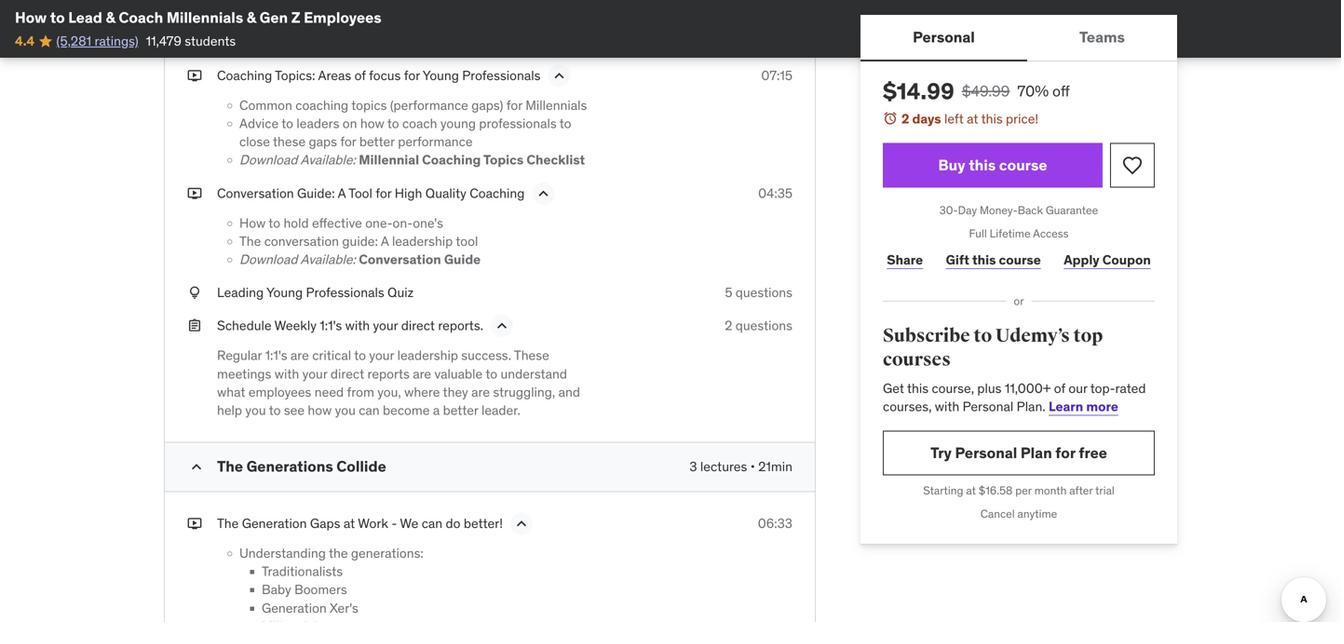 Task type: describe. For each thing, give the bounding box(es) containing it.
generations
[[247, 457, 333, 476]]

full
[[969, 226, 987, 241]]

anytime
[[1018, 507, 1058, 521]]

xsmall image for conversation guide: a tool for high quality coaching
[[187, 184, 202, 203]]

lifetime
[[990, 226, 1031, 241]]

conversation
[[264, 233, 339, 250]]

(5,281 ratings)
[[56, 33, 138, 49]]

2 vertical spatial personal
[[955, 443, 1018, 462]]

questions for 5 questions
[[736, 284, 793, 301]]

common
[[239, 97, 292, 114]]

for left free
[[1056, 443, 1076, 462]]

teams
[[1080, 27, 1125, 46]]

struggling,
[[493, 384, 556, 400]]

the generations collide
[[217, 457, 386, 476]]

coaching inside common coaching topics (performance gaps) for millennials advice to leaders on how to coach young professionals to close these gaps for better performance download available: millennial coaching topics checklist
[[422, 152, 481, 168]]

how to hold effective one-on-one's the conversation guide: a leadership tool download available: conversation guide
[[239, 215, 481, 268]]

04:35
[[759, 185, 793, 202]]

quiz
[[388, 284, 414, 301]]

more inside tips for leaders on becoming a more effective coach to young professionals
[[421, 0, 451, 14]]

2 days left at this price!
[[902, 110, 1039, 127]]

employees
[[304, 8, 382, 27]]

regular
[[217, 347, 262, 364]]

reports.
[[438, 317, 484, 334]]

gaps) for
[[472, 97, 523, 114]]

(5,281
[[56, 33, 91, 49]]

course for gift this course
[[999, 251, 1041, 268]]

critical
[[312, 347, 351, 364]]

rated
[[1116, 380, 1146, 397]]

coach inside tips for leaders on becoming a more effective coach to young professionals
[[507, 0, 542, 14]]

small image
[[187, 458, 206, 477]]

ratings)
[[95, 33, 138, 49]]

try personal plan for free
[[931, 443, 1108, 462]]

0 vertical spatial professionals
[[462, 67, 541, 84]]

guarantee
[[1046, 203, 1099, 218]]

how to lead & coach millennials & gen z employees
[[15, 8, 382, 27]]

2 for 2 days left at this price!
[[902, 110, 910, 127]]

apply coupon
[[1064, 251, 1151, 268]]

price!
[[1006, 110, 1039, 127]]

schedule
[[217, 317, 272, 334]]

direct inside regular 1:1's are critical to your leadership success. these meetings with your direct reports are valuable to understand what employees need from you, where they are struggling, and help you to see how you can become a better leader.
[[331, 365, 364, 382]]

gaps
[[309, 133, 337, 150]]

buy
[[939, 156, 966, 175]]

plus
[[978, 380, 1002, 397]]

06:33
[[758, 515, 793, 532]]

1 vertical spatial more
[[1087, 398, 1119, 415]]

0 vertical spatial coaching
[[217, 67, 272, 84]]

1 horizontal spatial direct
[[401, 317, 435, 334]]

success.
[[461, 347, 511, 364]]

traditionalists baby boomers generation xer's
[[262, 563, 359, 617]]

personal inside get this course, plus 11,000+ of our top-rated courses, with personal plan.
[[963, 398, 1014, 415]]

to inside subscribe to udemy's top courses
[[974, 325, 992, 347]]

$14.99
[[883, 77, 955, 105]]

how for how to lead & coach millennials & gen z employees
[[15, 8, 47, 27]]

off
[[1053, 82, 1070, 101]]

students
[[185, 33, 236, 49]]

checklist
[[527, 152, 585, 168]]

0 vertical spatial generation
[[242, 515, 307, 532]]

better inside common coaching topics (performance gaps) for millennials advice to leaders on how to coach young professionals to close these gaps for better performance download available: millennial coaching topics checklist
[[359, 133, 395, 150]]

plan
[[1021, 443, 1053, 462]]

top
[[1074, 325, 1103, 347]]

2 you from the left
[[335, 402, 356, 419]]

07:15
[[762, 67, 793, 84]]

2 vertical spatial coaching
[[470, 185, 525, 202]]

download inside common coaching topics (performance gaps) for millennials advice to leaders on how to coach young professionals to close these gaps for better performance download available: millennial coaching topics checklist
[[239, 152, 298, 168]]

access
[[1033, 226, 1069, 241]]

personal button
[[861, 15, 1028, 60]]

topics:
[[275, 67, 315, 84]]

xsmall image for the generation gaps at work - we can do better!
[[187, 515, 202, 533]]

coupon
[[1103, 251, 1151, 268]]

how for how to hold effective one-on-one's the conversation guide: a leadership tool download available: conversation guide
[[239, 215, 266, 231]]

get this course, plus 11,000+ of our top-rated courses, with personal plan.
[[883, 380, 1146, 415]]

the inside how to hold effective one-on-one's the conversation guide: a leadership tool download available: conversation guide
[[239, 233, 261, 250]]

2 horizontal spatial are
[[472, 384, 490, 400]]

money-
[[980, 203, 1018, 218]]

0 horizontal spatial professionals
[[306, 284, 384, 301]]

this for get
[[907, 380, 929, 397]]

1 vertical spatial can
[[422, 515, 443, 532]]

back
[[1018, 203, 1043, 218]]

gift this course
[[946, 251, 1041, 268]]

try
[[931, 443, 952, 462]]

professionals inside tips for leaders on becoming a more effective coach to young professionals
[[278, 16, 356, 32]]

better!
[[464, 515, 503, 532]]

1 horizontal spatial 1:1's
[[320, 317, 342, 334]]

meetings
[[217, 365, 271, 382]]

course,
[[932, 380, 975, 397]]

a inside regular 1:1's are critical to your leadership success. these meetings with your direct reports are valuable to understand what employees need from you, where they are struggling, and help you to see how you can become a better leader.
[[433, 402, 440, 419]]

questions for 2 questions
[[736, 317, 793, 334]]

11,479
[[146, 33, 182, 49]]

30-day money-back guarantee full lifetime access
[[940, 203, 1099, 241]]

2 for 2 questions
[[725, 317, 733, 334]]

for right the tool
[[376, 185, 392, 202]]

guide: a
[[342, 233, 389, 250]]

this for buy
[[969, 156, 996, 175]]

at for the generation gaps at work - we can do better!
[[344, 515, 355, 532]]

at for 2 days left at this price!
[[967, 110, 979, 127]]

coach inside common coaching topics (performance gaps) for millennials advice to leaders on how to coach young professionals to close these gaps for better performance download available: millennial coaching topics checklist
[[402, 115, 437, 132]]

courses
[[883, 349, 951, 371]]

30-
[[940, 203, 958, 218]]

available: inside how to hold effective one-on-one's the conversation guide: a leadership tool download available: conversation guide
[[300, 251, 356, 268]]

for inside common coaching topics (performance gaps) for millennials advice to leaders on how to coach young professionals to close these gaps for better performance download available: millennial coaching topics checklist
[[340, 133, 356, 150]]

do
[[446, 515, 461, 532]]

tab list containing personal
[[861, 15, 1178, 61]]

they
[[443, 384, 468, 400]]

conversation inside how to hold effective one-on-one's the conversation guide: a leadership tool download available: conversation guide
[[359, 251, 441, 268]]

we
[[400, 515, 419, 532]]

on inside tips for leaders on becoming a more effective coach to young professionals
[[332, 0, 347, 14]]

with for meetings
[[275, 365, 299, 382]]

guide
[[444, 251, 481, 268]]

3 lectures • 21min
[[690, 458, 793, 475]]

0 vertical spatial are
[[291, 347, 309, 364]]

learn
[[1049, 398, 1084, 415]]

advice
[[239, 115, 279, 132]]

1 vertical spatial young
[[266, 284, 303, 301]]

1:1's inside regular 1:1's are critical to your leadership success. these meetings with your direct reports are valuable to understand what employees need from you, where they are struggling, and help you to see how you can become a better leader.
[[265, 347, 287, 364]]

3
[[690, 458, 697, 475]]

need
[[315, 384, 344, 400]]

0 vertical spatial with
[[345, 317, 370, 334]]

0 vertical spatial your
[[373, 317, 398, 334]]

to inside how to hold effective one-on-one's the conversation guide: a leadership tool download available: conversation guide
[[269, 215, 280, 231]]

for right "focus"
[[404, 67, 420, 84]]

close
[[239, 133, 270, 150]]

hold
[[284, 215, 309, 231]]

work
[[358, 515, 388, 532]]

generation inside traditionalists baby boomers generation xer's
[[262, 600, 327, 617]]

employees
[[249, 384, 312, 400]]

weekly
[[274, 317, 317, 334]]

the for generation
[[217, 515, 239, 532]]

a inside tips for leaders on becoming a more effective coach to young professionals
[[411, 0, 418, 14]]

21min
[[759, 458, 793, 475]]

available: inside common coaching topics (performance gaps) for millennials advice to leaders on how to coach young professionals to close these gaps for better performance download available: millennial coaching topics checklist
[[300, 152, 356, 168]]

for inside tips for leaders on becoming a more effective coach to young professionals
[[267, 0, 283, 14]]

effective inside how to hold effective one-on-one's the conversation guide: a leadership tool download available: conversation guide
[[312, 215, 362, 231]]

coach
[[119, 8, 163, 27]]

schedule weekly 1:1's with your direct reports.
[[217, 317, 484, 334]]

personal inside button
[[913, 27, 975, 46]]

performance
[[398, 133, 473, 150]]

-
[[392, 515, 397, 532]]

to inside tips for leaders on becoming a more effective coach to young professionals
[[545, 0, 557, 14]]

focus
[[369, 67, 401, 84]]

coaching topics: areas of focus for young professionals
[[217, 67, 541, 84]]



Task type: vqa. For each thing, say whether or not it's contained in the screenshot.
world
no



Task type: locate. For each thing, give the bounding box(es) containing it.
young up the (performance
[[423, 67, 459, 84]]

coaching up the common
[[217, 67, 272, 84]]

1 available: from the top
[[300, 152, 356, 168]]

questions up 2 questions
[[736, 284, 793, 301]]

coaching down performance
[[422, 152, 481, 168]]

1 vertical spatial 1:1's
[[265, 347, 287, 364]]

1 vertical spatial how
[[308, 402, 332, 419]]

1 vertical spatial questions
[[736, 317, 793, 334]]

0 vertical spatial direct
[[401, 317, 435, 334]]

1:1's down the weekly
[[265, 347, 287, 364]]

at inside starting at $16.58 per month after trial cancel anytime
[[966, 484, 976, 498]]

0 vertical spatial hide lecture description image
[[550, 67, 569, 85]]

0 vertical spatial conversation
[[217, 185, 294, 202]]

young up performance
[[441, 115, 476, 132]]

1 xsmall image from the top
[[187, 67, 202, 85]]

learn more
[[1049, 398, 1119, 415]]

starting
[[923, 484, 964, 498]]

gift
[[946, 251, 970, 268]]

your
[[373, 317, 398, 334], [369, 347, 394, 364], [302, 365, 327, 382]]

personal up the $14.99
[[913, 27, 975, 46]]

hide lecture description image for coaching
[[534, 184, 553, 203]]

2 download from the top
[[239, 251, 298, 268]]

free
[[1079, 443, 1108, 462]]

0 vertical spatial can
[[359, 402, 380, 419]]

our
[[1069, 380, 1088, 397]]

lectures
[[701, 458, 747, 475]]

for right "tips"
[[267, 0, 283, 14]]

can left do
[[422, 515, 443, 532]]

1 vertical spatial personal
[[963, 398, 1014, 415]]

at left the '$16.58'
[[966, 484, 976, 498]]

of left "focus"
[[355, 67, 366, 84]]

xsmall image for coaching topics: areas of focus for young professionals
[[187, 67, 202, 85]]

professionals up gaps) for
[[462, 67, 541, 84]]

can down "from"
[[359, 402, 380, 419]]

more right becoming
[[421, 0, 451, 14]]

per
[[1016, 484, 1032, 498]]

professionals inside common coaching topics (performance gaps) for millennials advice to leaders on how to coach young professionals to close these gaps for better performance download available: millennial coaching topics checklist
[[479, 115, 557, 132]]

1 vertical spatial your
[[369, 347, 394, 364]]

&
[[106, 8, 115, 27], [247, 8, 256, 27]]

1 horizontal spatial millennials
[[526, 97, 587, 114]]

1 horizontal spatial how
[[360, 115, 385, 132]]

better up millennial
[[359, 133, 395, 150]]

0 vertical spatial the
[[239, 233, 261, 250]]

millennials
[[167, 8, 243, 27], [526, 97, 587, 114]]

a down where
[[433, 402, 440, 419]]

young
[[423, 67, 459, 84], [266, 284, 303, 301]]

1 course from the top
[[999, 156, 1048, 175]]

0 horizontal spatial conversation
[[217, 185, 294, 202]]

you right help
[[245, 402, 266, 419]]

leaders right "tips"
[[286, 0, 329, 14]]

0 vertical spatial personal
[[913, 27, 975, 46]]

questions down 5 questions
[[736, 317, 793, 334]]

lead
[[68, 8, 102, 27]]

1 horizontal spatial coach
[[507, 0, 542, 14]]

gift this course link
[[942, 241, 1045, 279]]

plan.
[[1017, 398, 1046, 415]]

after
[[1070, 484, 1093, 498]]

personal up the '$16.58'
[[955, 443, 1018, 462]]

with up critical
[[345, 317, 370, 334]]

young up the weekly
[[266, 284, 303, 301]]

you down "from"
[[335, 402, 356, 419]]

understanding the generations:
[[239, 545, 424, 562]]

where
[[404, 384, 440, 400]]

& up ratings)
[[106, 8, 115, 27]]

0 vertical spatial download
[[239, 152, 298, 168]]

wishlist image
[[1122, 154, 1144, 177]]

1 vertical spatial course
[[999, 251, 1041, 268]]

courses,
[[883, 398, 932, 415]]

0 horizontal spatial &
[[106, 8, 115, 27]]

millennials for coach
[[167, 8, 243, 27]]

starting at $16.58 per month after trial cancel anytime
[[923, 484, 1115, 521]]

on left becoming
[[332, 0, 347, 14]]

leaders
[[286, 0, 329, 14], [297, 115, 339, 132]]

2 vertical spatial hide lecture description image
[[493, 317, 511, 336]]

professionals
[[278, 16, 356, 32], [479, 115, 557, 132]]

professionals up "schedule weekly 1:1's with your direct reports."
[[306, 284, 384, 301]]

of left our
[[1054, 380, 1066, 397]]

1 horizontal spatial better
[[443, 402, 479, 419]]

with
[[345, 317, 370, 334], [275, 365, 299, 382], [935, 398, 960, 415]]

1 vertical spatial professionals
[[479, 115, 557, 132]]

with up the employees
[[275, 365, 299, 382]]

the
[[239, 233, 261, 250], [217, 457, 243, 476], [217, 515, 239, 532]]

learn more link
[[1049, 398, 1119, 415]]

0 vertical spatial questions
[[736, 284, 793, 301]]

more down "top-"
[[1087, 398, 1119, 415]]

leadership inside regular 1:1's are critical to your leadership success. these meetings with your direct reports are valuable to understand what employees need from you, where they are struggling, and help you to see how you can become a better leader.
[[397, 347, 458, 364]]

coaching down topics
[[470, 185, 525, 202]]

how left hold
[[239, 215, 266, 231]]

for right the gaps
[[340, 133, 356, 150]]

0 vertical spatial at
[[967, 110, 979, 127]]

2 vertical spatial are
[[472, 384, 490, 400]]

more
[[421, 0, 451, 14], [1087, 398, 1119, 415]]

2 horizontal spatial with
[[935, 398, 960, 415]]

with for courses,
[[935, 398, 960, 415]]

1 vertical spatial millennials
[[526, 97, 587, 114]]

0 horizontal spatial of
[[355, 67, 366, 84]]

leadership
[[392, 233, 453, 250], [397, 347, 458, 364]]

1 vertical spatial a
[[433, 402, 440, 419]]

udemy's
[[996, 325, 1070, 347]]

leader.
[[482, 402, 521, 419]]

0 vertical spatial professionals
[[278, 16, 356, 32]]

0 vertical spatial a
[[411, 0, 418, 14]]

trial
[[1096, 484, 1115, 498]]

subscribe to udemy's top courses
[[883, 325, 1103, 371]]

0 horizontal spatial 1:1's
[[265, 347, 287, 364]]

this right gift
[[973, 251, 996, 268]]

0 vertical spatial leaders
[[286, 0, 329, 14]]

how inside how to hold effective one-on-one's the conversation guide: a leadership tool download available: conversation guide
[[239, 215, 266, 231]]

gaps
[[310, 515, 340, 532]]

with inside regular 1:1's are critical to your leadership success. these meetings with your direct reports are valuable to understand what employees need from you, where they are struggling, and help you to see how you can become a better leader.
[[275, 365, 299, 382]]

0 horizontal spatial young
[[239, 16, 275, 32]]

topics
[[351, 97, 387, 114]]

2 xsmall image from the top
[[187, 184, 202, 203]]

with inside get this course, plus 11,000+ of our top-rated courses, with personal plan.
[[935, 398, 960, 415]]

0 horizontal spatial coach
[[402, 115, 437, 132]]

professionals
[[462, 67, 541, 84], [306, 284, 384, 301]]

can inside regular 1:1's are critical to your leadership success. these meetings with your direct reports are valuable to understand what employees need from you, where they are struggling, and help you to see how you can become a better leader.
[[359, 402, 380, 419]]

this right the buy
[[969, 156, 996, 175]]

gen
[[260, 8, 288, 27]]

1 vertical spatial of
[[1054, 380, 1066, 397]]

personal
[[913, 27, 975, 46], [963, 398, 1014, 415], [955, 443, 1018, 462]]

with down course,
[[935, 398, 960, 415]]

0 vertical spatial 2
[[902, 110, 910, 127]]

understand
[[501, 365, 567, 382]]

young inside tips for leaders on becoming a more effective coach to young professionals
[[239, 16, 275, 32]]

2 right alarm image
[[902, 110, 910, 127]]

0 vertical spatial how
[[360, 115, 385, 132]]

are down the weekly
[[291, 347, 309, 364]]

xsmall image
[[187, 67, 202, 85], [187, 184, 202, 203], [187, 317, 202, 335], [187, 515, 202, 533]]

available: down the gaps
[[300, 152, 356, 168]]

see
[[284, 402, 305, 419]]

guide:
[[297, 185, 335, 202]]

hide lecture description image up success.
[[493, 317, 511, 336]]

1 vertical spatial effective
[[312, 215, 362, 231]]

leaders inside tips for leaders on becoming a more effective coach to young professionals
[[286, 0, 329, 14]]

download down conversation
[[239, 251, 298, 268]]

this for gift
[[973, 251, 996, 268]]

the generation gaps at work - we can do better!
[[217, 515, 503, 532]]

millennial
[[359, 152, 419, 168]]

one-
[[365, 215, 393, 231]]

hide lecture description image
[[512, 515, 531, 533]]

effective inside tips for leaders on becoming a more effective coach to young professionals
[[454, 0, 504, 14]]

1 vertical spatial hide lecture description image
[[534, 184, 553, 203]]

hide lecture description image for professionals
[[550, 67, 569, 85]]

better
[[359, 133, 395, 150], [443, 402, 479, 419]]

1 vertical spatial direct
[[331, 365, 364, 382]]

1 vertical spatial leaders
[[297, 115, 339, 132]]

better down they
[[443, 402, 479, 419]]

direct up "from"
[[331, 365, 364, 382]]

hide lecture description image up checklist
[[550, 67, 569, 85]]

generation up understanding
[[242, 515, 307, 532]]

1 vertical spatial at
[[966, 484, 976, 498]]

1 horizontal spatial young
[[423, 67, 459, 84]]

1 horizontal spatial of
[[1054, 380, 1066, 397]]

leaders inside common coaching topics (performance gaps) for millennials advice to leaders on how to coach young professionals to close these gaps for better performance download available: millennial coaching topics checklist
[[297, 115, 339, 132]]

1 vertical spatial coach
[[402, 115, 437, 132]]

are right they
[[472, 384, 490, 400]]

1 vertical spatial 2
[[725, 317, 733, 334]]

millennials up checklist
[[526, 97, 587, 114]]

0 horizontal spatial a
[[411, 0, 418, 14]]

1 horizontal spatial you
[[335, 402, 356, 419]]

leadership up valuable
[[397, 347, 458, 364]]

1 & from the left
[[106, 8, 115, 27]]

1 vertical spatial coaching
[[422, 152, 481, 168]]

2 available: from the top
[[300, 251, 356, 268]]

0 horizontal spatial effective
[[312, 215, 362, 231]]

course for buy this course
[[999, 156, 1048, 175]]

0 vertical spatial leadership
[[392, 233, 453, 250]]

the
[[329, 545, 348, 562]]

0 vertical spatial young
[[239, 16, 275, 32]]

traditionalists
[[262, 563, 343, 580]]

hide lecture description image
[[550, 67, 569, 85], [534, 184, 553, 203], [493, 317, 511, 336]]

topics
[[484, 152, 524, 168]]

young inside common coaching topics (performance gaps) for millennials advice to leaders on how to coach young professionals to close these gaps for better performance download available: millennial coaching topics checklist
[[441, 115, 476, 132]]

your up need
[[302, 365, 327, 382]]

course up back
[[999, 156, 1048, 175]]

available: down conversation
[[300, 251, 356, 268]]

quality
[[426, 185, 467, 202]]

2 course from the top
[[999, 251, 1041, 268]]

1 download from the top
[[239, 152, 298, 168]]

how inside regular 1:1's are critical to your leadership success. these meetings with your direct reports are valuable to understand what employees need from you, where they are struggling, and help you to see how you can become a better leader.
[[308, 402, 332, 419]]

0 vertical spatial young
[[423, 67, 459, 84]]

0 vertical spatial course
[[999, 156, 1048, 175]]

1 horizontal spatial a
[[433, 402, 440, 419]]

how down topics at the top of the page
[[360, 115, 385, 132]]

at right "left"
[[967, 110, 979, 127]]

on
[[332, 0, 347, 14], [343, 115, 357, 132]]

regular 1:1's are critical to your leadership success. these meetings with your direct reports are valuable to understand what employees need from you, where they are struggling, and help you to see how you can become a better leader.
[[217, 347, 580, 419]]

millennials inside common coaching topics (performance gaps) for millennials advice to leaders on how to coach young professionals to close these gaps for better performance download available: millennial coaching topics checklist
[[526, 97, 587, 114]]

at
[[967, 110, 979, 127], [966, 484, 976, 498], [344, 515, 355, 532]]

left
[[945, 110, 964, 127]]

1 vertical spatial conversation
[[359, 251, 441, 268]]

1 horizontal spatial can
[[422, 515, 443, 532]]

download down close
[[239, 152, 298, 168]]

course inside button
[[999, 156, 1048, 175]]

young
[[239, 16, 275, 32], [441, 115, 476, 132]]

1 horizontal spatial how
[[239, 215, 266, 231]]

on-
[[393, 215, 413, 231]]

tab list
[[861, 15, 1178, 61]]

leaders down coaching
[[297, 115, 339, 132]]

2 vertical spatial with
[[935, 398, 960, 415]]

0 horizontal spatial can
[[359, 402, 380, 419]]

this up courses,
[[907, 380, 929, 397]]

4 xsmall image from the top
[[187, 515, 202, 533]]

0 horizontal spatial direct
[[331, 365, 364, 382]]

0 vertical spatial on
[[332, 0, 347, 14]]

what
[[217, 384, 245, 400]]

3 xsmall image from the top
[[187, 317, 202, 335]]

conversation guide: a tool for high quality coaching
[[217, 185, 525, 202]]

0 horizontal spatial how
[[15, 8, 47, 27]]

a right becoming
[[411, 0, 418, 14]]

download inside how to hold effective one-on-one's the conversation guide: a leadership tool download available: conversation guide
[[239, 251, 298, 268]]

course down lifetime
[[999, 251, 1041, 268]]

2 vertical spatial your
[[302, 365, 327, 382]]

1 horizontal spatial professionals
[[462, 67, 541, 84]]

share
[[887, 251, 923, 268]]

1:1's up critical
[[320, 317, 342, 334]]

the for generations
[[217, 457, 243, 476]]

on down topics at the top of the page
[[343, 115, 357, 132]]

0 vertical spatial available:
[[300, 152, 356, 168]]

1 horizontal spatial with
[[345, 317, 370, 334]]

you,
[[378, 384, 401, 400]]

1 vertical spatial are
[[413, 365, 431, 382]]

are up where
[[413, 365, 431, 382]]

11,479 students
[[146, 33, 236, 49]]

personal down plus
[[963, 398, 1014, 415]]

0 horizontal spatial 2
[[725, 317, 733, 334]]

tips for leaders on becoming a more effective coach to young professionals
[[239, 0, 557, 32]]

generation down baby
[[262, 600, 327, 617]]

this down $49.99
[[982, 110, 1003, 127]]

your down quiz
[[373, 317, 398, 334]]

professionals down gaps) for
[[479, 115, 557, 132]]

1 vertical spatial download
[[239, 251, 298, 268]]

how inside common coaching topics (performance gaps) for millennials advice to leaders on how to coach young professionals to close these gaps for better performance download available: millennial coaching topics checklist
[[360, 115, 385, 132]]

0 vertical spatial coach
[[507, 0, 542, 14]]

0 horizontal spatial better
[[359, 133, 395, 150]]

0 vertical spatial better
[[359, 133, 395, 150]]

0 vertical spatial how
[[15, 8, 47, 27]]

leadership down the one's
[[392, 233, 453, 250]]

one's
[[413, 215, 443, 231]]

on inside common coaching topics (performance gaps) for millennials advice to leaders on how to coach young professionals to close these gaps for better performance download available: millennial coaching topics checklist
[[343, 115, 357, 132]]

this inside button
[[969, 156, 996, 175]]

coaching
[[296, 97, 349, 114]]

conversation up quiz
[[359, 251, 441, 268]]

0 vertical spatial more
[[421, 0, 451, 14]]

1 horizontal spatial are
[[413, 365, 431, 382]]

1 vertical spatial with
[[275, 365, 299, 382]]

& left the gen at left
[[247, 8, 256, 27]]

2 & from the left
[[247, 8, 256, 27]]

1 you from the left
[[245, 402, 266, 419]]

becoming
[[350, 0, 408, 14]]

1 vertical spatial professionals
[[306, 284, 384, 301]]

conversation up hold
[[217, 185, 294, 202]]

1 horizontal spatial conversation
[[359, 251, 441, 268]]

millennials for gaps) for
[[526, 97, 587, 114]]

0 vertical spatial of
[[355, 67, 366, 84]]

$49.99
[[962, 82, 1010, 101]]

of inside get this course, plus 11,000+ of our top-rated courses, with personal plan.
[[1054, 380, 1066, 397]]

1:1's
[[320, 317, 342, 334], [265, 347, 287, 364]]

try personal plan for free link
[[883, 431, 1155, 476]]

millennials up students
[[167, 8, 243, 27]]

5 questions
[[725, 284, 793, 301]]

1 questions from the top
[[736, 284, 793, 301]]

1 vertical spatial the
[[217, 457, 243, 476]]

0 horizontal spatial more
[[421, 0, 451, 14]]

tool
[[456, 233, 478, 250]]

2 down 5
[[725, 317, 733, 334]]

days
[[913, 110, 942, 127]]

young down "tips"
[[239, 16, 275, 32]]

how
[[15, 8, 47, 27], [239, 215, 266, 231]]

70%
[[1018, 82, 1049, 101]]

1 horizontal spatial young
[[441, 115, 476, 132]]

apply coupon button
[[1060, 241, 1155, 279]]

how up 4.4
[[15, 8, 47, 27]]

professionals up areas
[[278, 16, 356, 32]]

hide lecture description image down checklist
[[534, 184, 553, 203]]

1 vertical spatial young
[[441, 115, 476, 132]]

xsmall image for schedule weekly 1:1's with your direct reports.
[[187, 317, 202, 335]]

2 vertical spatial the
[[217, 515, 239, 532]]

1 vertical spatial better
[[443, 402, 479, 419]]

or
[[1014, 294, 1024, 309]]

0 horizontal spatial young
[[266, 284, 303, 301]]

xsmall image
[[187, 284, 202, 302]]

direct down quiz
[[401, 317, 435, 334]]

alarm image
[[883, 111, 898, 126]]

at left the work
[[344, 515, 355, 532]]

2 vertical spatial at
[[344, 515, 355, 532]]

1 vertical spatial on
[[343, 115, 357, 132]]

your up the reports
[[369, 347, 394, 364]]

leadership inside how to hold effective one-on-one's the conversation guide: a leadership tool download available: conversation guide
[[392, 233, 453, 250]]

better inside regular 1:1's are critical to your leadership success. these meetings with your direct reports are valuable to understand what employees need from you, where they are struggling, and help you to see how you can become a better leader.
[[443, 402, 479, 419]]

apply
[[1064, 251, 1100, 268]]

how down need
[[308, 402, 332, 419]]

(performance
[[390, 97, 468, 114]]

this inside get this course, plus 11,000+ of our top-rated courses, with personal plan.
[[907, 380, 929, 397]]

0 vertical spatial millennials
[[167, 8, 243, 27]]

2 questions from the top
[[736, 317, 793, 334]]



